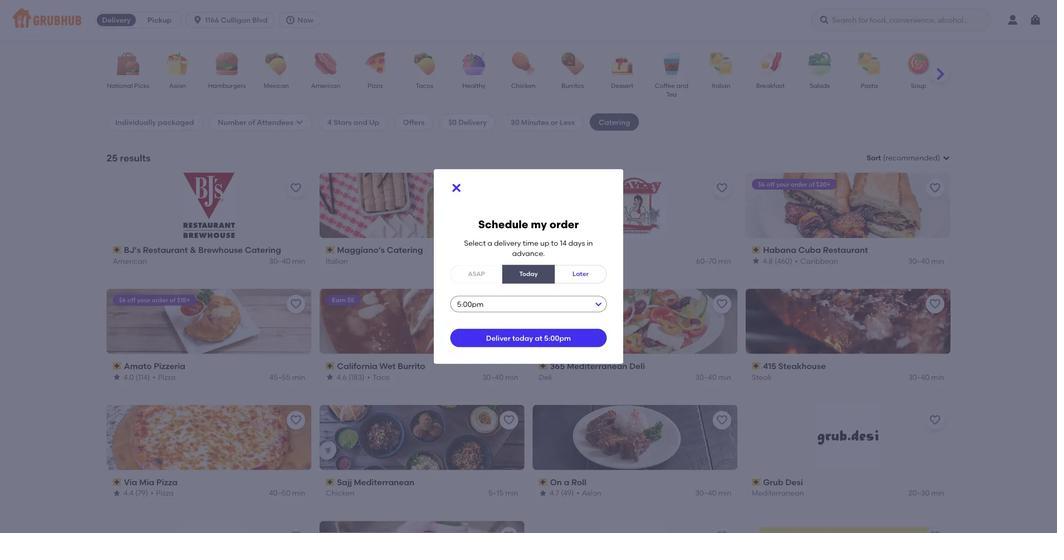 Task type: locate. For each thing, give the bounding box(es) containing it.
subscription pass image left maggiano's
[[326, 247, 335, 254]]

1 horizontal spatial delivery
[[458, 118, 487, 127]]

30–40 for california wet burrito
[[482, 373, 503, 382]]

0 horizontal spatial american
[[113, 257, 147, 266]]

tea
[[666, 91, 677, 98]]

(49)
[[561, 489, 574, 498]]

1 horizontal spatial chicken
[[511, 82, 536, 89]]

4.6 (183)
[[337, 373, 365, 382]]

order left $15+ at bottom left
[[152, 297, 168, 304]]

italian down maggiano's
[[326, 257, 348, 266]]

0 horizontal spatial delivery
[[102, 16, 131, 24]]

2 restaurant from the left
[[823, 245, 868, 255]]

365
[[550, 361, 565, 371]]

star icon image left '4.6'
[[326, 373, 334, 382]]

1 horizontal spatial and
[[677, 82, 688, 89]]

subscription pass image left bj's in the top of the page
[[113, 247, 122, 254]]

mediterranean down grub on the right
[[752, 489, 804, 498]]

min for maggiano's catering
[[505, 257, 518, 266]]

0 horizontal spatial of
[[170, 297, 176, 304]]

coffee
[[655, 82, 675, 89]]

0 vertical spatial asian
[[169, 82, 186, 89]]

2 horizontal spatial order
[[791, 181, 807, 188]]

tacos image
[[407, 52, 443, 75]]

• pizza down pizzeria
[[153, 373, 176, 382]]

0 vertical spatial mediterranean
[[567, 361, 627, 371]]

1 horizontal spatial mediterranean
[[567, 361, 627, 371]]

star icon image for on
[[539, 490, 547, 498]]

off
[[767, 181, 775, 188], [127, 297, 136, 304]]

dessert image
[[604, 52, 640, 75]]

subscription pass image left the on
[[539, 479, 548, 486]]

your for amato
[[137, 297, 150, 304]]

restaurant left & in the top of the page
[[143, 245, 188, 255]]

subscription pass image left 'california'
[[326, 363, 335, 370]]

chicken down the sajj
[[326, 489, 354, 498]]

up
[[540, 239, 549, 248]]

subscription pass image left via
[[113, 479, 122, 486]]

• for cuba
[[795, 257, 798, 266]]

30–40 min
[[269, 257, 305, 266], [908, 257, 944, 266], [482, 373, 518, 382], [695, 373, 731, 382], [908, 373, 944, 382], [695, 489, 731, 498]]

• down amato pizzeria
[[153, 373, 155, 382]]

0 vertical spatial of
[[248, 118, 255, 127]]

samosa & curry logo image
[[176, 522, 242, 534]]

0 horizontal spatial and
[[354, 118, 367, 127]]

0 horizontal spatial restaurant
[[143, 245, 188, 255]]

14
[[560, 239, 567, 248]]

amato
[[124, 361, 152, 371]]

1 horizontal spatial your
[[776, 181, 789, 188]]

culligan
[[221, 16, 251, 24]]

0 horizontal spatial mediterranean
[[354, 478, 414, 488]]

1 vertical spatial order
[[550, 218, 579, 231]]

0 vertical spatial • pizza
[[153, 373, 176, 382]]

0 vertical spatial order
[[791, 181, 807, 188]]

mediterranean right the sajj
[[354, 478, 414, 488]]

30–40 min for bj's restaurant & brewhouse catering
[[269, 257, 305, 266]]

restaurant up caribbean
[[823, 245, 868, 255]]

1 vertical spatial off
[[127, 297, 136, 304]]

delivery button
[[95, 12, 138, 28]]

mexican down casa
[[539, 257, 568, 266]]

subscription pass image for amato pizzeria
[[113, 363, 122, 370]]

subscription pass image inside grub desi link
[[752, 479, 761, 486]]

0 horizontal spatial your
[[137, 297, 150, 304]]

subscription pass image left amato
[[113, 363, 122, 370]]

advance.
[[512, 249, 545, 258]]

0 horizontal spatial mexican
[[264, 82, 289, 89]]

catering right brewhouse
[[245, 245, 281, 255]]

delivery
[[102, 16, 131, 24], [458, 118, 487, 127]]

0 vertical spatial svg image
[[1029, 14, 1042, 26]]

healthy
[[462, 82, 486, 89]]

1 horizontal spatial a
[[564, 478, 569, 488]]

california
[[337, 361, 377, 371]]

chicken down chicken image
[[511, 82, 536, 89]]

a for delivery
[[488, 239, 492, 248]]

your left $15+ at bottom left
[[137, 297, 150, 304]]

order for pizzeria
[[152, 297, 168, 304]]

1 horizontal spatial $6
[[758, 181, 765, 188]]

min for california wet burrito
[[505, 373, 518, 382]]

120–130
[[477, 257, 503, 266]]

subscription pass image inside '365 mediterranean deli' link
[[539, 363, 548, 370]]

and
[[677, 82, 688, 89], [354, 118, 367, 127]]

and up tea
[[677, 82, 688, 89]]

0 vertical spatial chicken
[[511, 82, 536, 89]]

mediterranean inside '365 mediterranean deli' link
[[567, 361, 627, 371]]

30–40 for bj's restaurant & brewhouse catering
[[269, 257, 290, 266]]

30–40 for habana cuba restaurant
[[908, 257, 930, 266]]

1 vertical spatial italian
[[326, 257, 348, 266]]

0 vertical spatial your
[[776, 181, 789, 188]]

of left $15+ at bottom left
[[170, 297, 176, 304]]

hamburgers image
[[209, 52, 245, 75]]

maggiano's catering link
[[326, 244, 518, 256]]

subscription pass image inside 415 steakhouse link
[[752, 363, 761, 370]]

120–130 min
[[477, 257, 518, 266]]

1 restaurant from the left
[[143, 245, 188, 255]]

mediterranean inside 'sajj mediterranean' link
[[354, 478, 414, 488]]

your left "$20+"
[[776, 181, 789, 188]]

2 vertical spatial of
[[170, 297, 176, 304]]

subscription pass image up steak
[[752, 363, 761, 370]]

desi
[[786, 478, 803, 488]]

0 vertical spatial deli
[[629, 361, 645, 371]]

30–40 min for habana cuba restaurant
[[908, 257, 944, 266]]

min for grub desi
[[931, 489, 944, 498]]

1 vertical spatial deli
[[539, 373, 552, 382]]

25
[[107, 152, 118, 164]]

catering inside maggiano's catering link
[[387, 245, 423, 255]]

subscription pass image for bj's restaurant & brewhouse catering
[[113, 247, 122, 254]]

30–40 min for 365 mediterranean deli
[[695, 373, 731, 382]]

a inside select a delivery time up to 14 days in advance.
[[488, 239, 492, 248]]

• pizza down via mia pizza
[[151, 489, 174, 498]]

1 vertical spatial asian
[[582, 489, 601, 498]]

sajj mediterranean
[[337, 478, 414, 488]]

maggiano's catering
[[337, 245, 423, 255]]

1 horizontal spatial mexican
[[539, 257, 568, 266]]

min
[[292, 257, 305, 266], [505, 257, 518, 266], [718, 257, 731, 266], [931, 257, 944, 266], [292, 373, 305, 382], [505, 373, 518, 382], [718, 373, 731, 382], [931, 373, 944, 382], [292, 489, 305, 498], [505, 489, 518, 498], [718, 489, 731, 498], [931, 489, 944, 498]]

2 vertical spatial order
[[152, 297, 168, 304]]

svg image inside "1166 culligan blvd" "button"
[[193, 15, 203, 25]]

subscription pass image
[[326, 247, 335, 254], [752, 247, 761, 254], [113, 363, 122, 370], [539, 363, 548, 370], [326, 479, 335, 486]]

365 mediterranean deli link
[[539, 361, 731, 372]]

not only nuts logo image
[[758, 522, 938, 534]]

1 horizontal spatial off
[[767, 181, 775, 188]]

order up 14
[[550, 218, 579, 231]]

svg image
[[193, 15, 203, 25], [285, 15, 295, 25], [819, 15, 830, 25], [450, 182, 463, 194]]

2 horizontal spatial mediterranean
[[752, 489, 804, 498]]

in
[[587, 239, 593, 248]]

1 vertical spatial $6
[[119, 297, 126, 304]]

save this restaurant image for on a roll
[[716, 415, 728, 427]]

delivery left pickup "button"
[[102, 16, 131, 24]]

asian down asian image
[[169, 82, 186, 89]]

1 horizontal spatial order
[[550, 218, 579, 231]]

asian
[[169, 82, 186, 89], [582, 489, 601, 498]]

$6
[[758, 181, 765, 188], [119, 297, 126, 304]]

catering inside "bj's restaurant & brewhouse catering" link
[[245, 245, 281, 255]]

of right 'number'
[[248, 118, 255, 127]]

1 horizontal spatial asian
[[582, 489, 601, 498]]

0 horizontal spatial order
[[152, 297, 168, 304]]

4.4
[[124, 489, 134, 498]]

subscription pass image left 365
[[539, 363, 548, 370]]

delivery right $0
[[458, 118, 487, 127]]

asian image
[[160, 52, 196, 75]]

min for sajj mediterranean
[[505, 489, 518, 498]]

415
[[763, 361, 776, 371]]

mexican
[[264, 82, 289, 89], [539, 257, 568, 266]]

subscription pass image
[[113, 247, 122, 254], [539, 247, 548, 254], [326, 363, 335, 370], [752, 363, 761, 370], [113, 479, 122, 486], [539, 479, 548, 486], [752, 479, 761, 486]]

pizzeria
[[154, 361, 185, 371]]

via mia pizza link
[[113, 477, 305, 489]]

$6 off your order of $20+
[[758, 181, 831, 188]]

0 vertical spatial and
[[677, 82, 688, 89]]

mediterranean
[[567, 361, 627, 371], [354, 478, 414, 488], [752, 489, 804, 498]]

select a delivery time up to 14 days in advance.
[[464, 239, 593, 258]]

subscription pass image inside california wet burrito link
[[326, 363, 335, 370]]

subscription pass image inside casa vicky link
[[539, 247, 548, 254]]

taco
[[373, 373, 390, 382]]

today button
[[502, 265, 555, 284]]

• pizza
[[153, 373, 176, 382], [151, 489, 174, 498]]

• right (183)
[[367, 373, 370, 382]]

subscription pass image inside on a roll link
[[539, 479, 548, 486]]

0 vertical spatial american
[[311, 82, 340, 89]]

subscription pass image inside 'sajj mediterranean' link
[[326, 479, 335, 486]]

habana cuba restaurant
[[763, 245, 868, 255]]

a right the on
[[564, 478, 569, 488]]

number
[[218, 118, 246, 127]]

a right select
[[488, 239, 492, 248]]

• right (79)
[[151, 489, 154, 498]]

pizza image
[[357, 52, 393, 75]]

minutes
[[521, 118, 549, 127]]

svg image
[[1029, 14, 1042, 26], [295, 118, 304, 126]]

mediterranean for 365
[[567, 361, 627, 371]]

2 horizontal spatial of
[[809, 181, 815, 188]]

2 vertical spatial mediterranean
[[752, 489, 804, 498]]

bj's restaurant & brewhouse catering link
[[113, 244, 305, 256]]

of left "$20+"
[[809, 181, 815, 188]]

1 vertical spatial mediterranean
[[354, 478, 414, 488]]

subscription pass image for maggiano's catering
[[326, 247, 335, 254]]

0 vertical spatial $6
[[758, 181, 765, 188]]

subscription pass image left to
[[539, 247, 548, 254]]

45–55 min
[[269, 373, 305, 382]]

american down bj's in the top of the page
[[113, 257, 147, 266]]

today
[[512, 334, 533, 343]]

pickup
[[148, 16, 172, 24]]

pizza down pizza "image"
[[368, 82, 383, 89]]

0 vertical spatial delivery
[[102, 16, 131, 24]]

and left up
[[354, 118, 367, 127]]

less
[[560, 118, 575, 127]]

healthy image
[[456, 52, 492, 75]]

30–40 min for on a roll
[[695, 489, 731, 498]]

25 results
[[107, 152, 151, 164]]

via
[[124, 478, 137, 488]]

• right (49) in the right of the page
[[577, 489, 579, 498]]

subscription pass image inside maggiano's catering link
[[326, 247, 335, 254]]

1 horizontal spatial svg image
[[1029, 14, 1042, 26]]

save this restaurant image for sajj mediterranean
[[503, 415, 515, 427]]

save this restaurant image
[[290, 182, 302, 194], [929, 182, 941, 194], [290, 298, 302, 311], [716, 298, 728, 311], [929, 298, 941, 311], [290, 415, 302, 427], [503, 531, 515, 534], [716, 531, 728, 534]]

today
[[519, 271, 538, 278]]

catering right maggiano's
[[387, 245, 423, 255]]

national picks
[[107, 82, 149, 89]]

1 vertical spatial • pizza
[[151, 489, 174, 498]]

schedule
[[478, 218, 528, 231]]

1166
[[205, 16, 219, 24]]

deli
[[629, 361, 645, 371], [539, 373, 552, 382]]

wet
[[379, 361, 396, 371]]

subscription pass image inside via mia pizza link
[[113, 479, 122, 486]]

mediterranean right 365
[[567, 361, 627, 371]]

$6 for amato pizzeria
[[119, 297, 126, 304]]

american down american image
[[311, 82, 340, 89]]

subscription pass image inside amato pizzeria "link"
[[113, 363, 122, 370]]

star icon image left 4.0
[[113, 373, 121, 382]]

• pizza for pizzeria
[[153, 373, 176, 382]]

now button
[[278, 12, 324, 28]]

mexican down mexican image
[[264, 82, 289, 89]]

0 horizontal spatial $6
[[119, 297, 126, 304]]

subscription pass image for on a roll
[[539, 479, 548, 486]]

min for 415 steakhouse
[[931, 373, 944, 382]]

1 vertical spatial of
[[809, 181, 815, 188]]

subscription pass image left the sajj
[[326, 479, 335, 486]]

• for a
[[577, 489, 579, 498]]

30–40 for 415 steakhouse
[[908, 373, 930, 382]]

30–40
[[269, 257, 290, 266], [908, 257, 930, 266], [482, 373, 503, 382], [695, 373, 717, 382], [908, 373, 930, 382], [695, 489, 717, 498]]

individually packaged
[[115, 118, 194, 127]]

0 vertical spatial off
[[767, 181, 775, 188]]

1 horizontal spatial deli
[[629, 361, 645, 371]]

subscription pass image inside "bj's restaurant & brewhouse catering" link
[[113, 247, 122, 254]]

0 horizontal spatial chicken
[[326, 489, 354, 498]]

deliver today at 5:00pm button
[[450, 329, 607, 348]]

subscription pass image inside habana cuba restaurant link
[[752, 247, 761, 254]]

burritos image
[[555, 52, 591, 75]]

your for habana
[[776, 181, 789, 188]]

1 vertical spatial a
[[564, 478, 569, 488]]

60–70 min
[[696, 257, 731, 266]]

star icon image left the 4.4
[[113, 490, 121, 498]]

asap button
[[450, 265, 503, 284]]

1 vertical spatial your
[[137, 297, 150, 304]]

1 horizontal spatial catering
[[387, 245, 423, 255]]

salads image
[[802, 52, 838, 75]]

min for on a roll
[[718, 489, 731, 498]]

0 horizontal spatial asian
[[169, 82, 186, 89]]

subscription pass image left grub on the right
[[752, 479, 761, 486]]

of for amato pizzeria
[[170, 297, 176, 304]]

svg image inside the now button
[[285, 15, 295, 25]]

min for 365 mediterranean deli
[[718, 373, 731, 382]]

0 horizontal spatial off
[[127, 297, 136, 304]]

select
[[464, 239, 486, 248]]

pizza
[[368, 82, 383, 89], [158, 373, 176, 382], [156, 478, 178, 488], [156, 489, 174, 498]]

0 vertical spatial a
[[488, 239, 492, 248]]

steak
[[752, 373, 772, 382]]

• right (460)
[[795, 257, 798, 266]]

0 horizontal spatial catering
[[245, 245, 281, 255]]

4
[[327, 118, 332, 127]]

italian down italian image
[[712, 82, 730, 89]]

star icon image left 4.7
[[539, 490, 547, 498]]

save this restaurant image
[[716, 182, 728, 194], [503, 415, 515, 427], [716, 415, 728, 427], [929, 415, 941, 427], [290, 531, 302, 534], [929, 531, 941, 534]]

subscription pass image for sajj mediterranean
[[326, 479, 335, 486]]

0 horizontal spatial svg image
[[295, 118, 304, 126]]

earn
[[332, 297, 346, 304]]

1 horizontal spatial restaurant
[[823, 245, 868, 255]]

subscription pass image left the habana
[[752, 247, 761, 254]]

off for amato
[[127, 297, 136, 304]]

1 horizontal spatial italian
[[712, 82, 730, 89]]

off for habana
[[767, 181, 775, 188]]

order left "$20+"
[[791, 181, 807, 188]]

asian down roll
[[582, 489, 601, 498]]

star icon image
[[752, 257, 760, 265], [113, 373, 121, 382], [326, 373, 334, 382], [113, 490, 121, 498], [539, 490, 547, 498]]

american image
[[308, 52, 344, 75]]

4.0 (114)
[[124, 373, 150, 382]]

0 horizontal spatial a
[[488, 239, 492, 248]]

steakhouse
[[778, 361, 826, 371]]

0 vertical spatial mexican
[[264, 82, 289, 89]]

restaurant
[[143, 245, 188, 255], [823, 245, 868, 255]]

sajj
[[337, 478, 352, 488]]

star icon image for habana
[[752, 257, 760, 265]]

star icon image left 4.8
[[752, 257, 760, 265]]

cuba
[[798, 245, 821, 255]]

catering down dessert
[[599, 118, 630, 127]]



Task type: vqa. For each thing, say whether or not it's contained in the screenshot.
the rightmost subscription pass image
yes



Task type: describe. For each thing, give the bounding box(es) containing it.
casa vicky link
[[539, 244, 731, 256]]

subscription pass image for 415 steakhouse
[[752, 363, 761, 370]]

amato pizzeria
[[124, 361, 185, 371]]

keilabasa logo image
[[602, 522, 668, 534]]

of for habana cuba restaurant
[[809, 181, 815, 188]]

burritos
[[561, 82, 584, 89]]

tacos
[[416, 82, 433, 89]]

on a roll link
[[539, 477, 731, 489]]

&
[[190, 245, 196, 255]]

subscription pass image for habana cuba restaurant
[[752, 247, 761, 254]]

$6 off your order of $15+
[[119, 297, 190, 304]]

coffee and tea image
[[654, 52, 690, 75]]

min for amato pizzeria
[[292, 373, 305, 382]]

offers
[[403, 118, 425, 127]]

• for mia
[[151, 489, 154, 498]]

save this restaurant image for grub desi
[[929, 415, 941, 427]]

1 vertical spatial svg image
[[295, 118, 304, 126]]

burrito
[[398, 361, 425, 371]]

grub desi
[[763, 478, 803, 488]]

picks
[[134, 82, 149, 89]]

5:00pm
[[544, 334, 571, 343]]

delivery inside button
[[102, 16, 131, 24]]

365 mediterranean deli
[[550, 361, 645, 371]]

subscription pass image for grub desi
[[752, 479, 761, 486]]

attendees
[[257, 118, 293, 127]]

via mia pizza
[[124, 478, 178, 488]]

subscription pass image for california wet burrito
[[326, 363, 335, 370]]

bj's restaurant & brewhouse catering
[[124, 245, 281, 255]]

4.0
[[124, 373, 134, 382]]

415 steakhouse link
[[752, 361, 944, 372]]

caribbean
[[800, 257, 838, 266]]

pizza right mia
[[156, 478, 178, 488]]

30–40 min for 415 steakhouse
[[908, 373, 944, 382]]

or
[[551, 118, 558, 127]]

20–30 min
[[909, 489, 944, 498]]

(183)
[[348, 373, 365, 382]]

30
[[511, 118, 519, 127]]

• asian
[[577, 489, 601, 498]]

and inside coffee and tea
[[677, 82, 688, 89]]

brewhouse
[[198, 245, 243, 255]]

number of attendees
[[218, 118, 293, 127]]

pasta
[[861, 82, 878, 89]]

1 vertical spatial delivery
[[458, 118, 487, 127]]

min for casa vicky
[[718, 257, 731, 266]]

later
[[573, 271, 589, 278]]

national picks image
[[110, 52, 146, 75]]

45–55
[[269, 373, 290, 382]]

sajj mediterranean link
[[326, 477, 518, 489]]

30 minutes or less
[[511, 118, 575, 127]]

schedule my order
[[478, 218, 579, 231]]

deli inside '365 mediterranean deli' link
[[629, 361, 645, 371]]

delivery
[[494, 239, 521, 248]]

1 horizontal spatial of
[[248, 118, 255, 127]]

grub desi link
[[752, 477, 944, 489]]

1 vertical spatial american
[[113, 257, 147, 266]]

1166 culligan blvd
[[205, 16, 268, 24]]

30–40 for 365 mediterranean deli
[[695, 373, 717, 382]]

4.8
[[763, 257, 773, 266]]

breakfast image
[[752, 52, 788, 75]]

now
[[297, 16, 314, 24]]

30–40 for on a roll
[[695, 489, 717, 498]]

4.8 (460)
[[763, 257, 792, 266]]

order for cuba
[[791, 181, 807, 188]]

stars
[[334, 118, 352, 127]]

30–40 min for california wet burrito
[[482, 373, 518, 382]]

roll
[[571, 478, 587, 488]]

hamburgers
[[208, 82, 246, 89]]

subscription pass image for via mia pizza
[[113, 479, 122, 486]]

to
[[551, 239, 558, 248]]

$6 for habana cuba restaurant
[[758, 181, 765, 188]]

asap
[[468, 271, 485, 278]]

1 horizontal spatial american
[[311, 82, 340, 89]]

california wet burrito
[[337, 361, 425, 371]]

• caribbean
[[795, 257, 838, 266]]

$5
[[347, 297, 354, 304]]

4.7 (49)
[[550, 489, 574, 498]]

• pizza for mia
[[151, 489, 174, 498]]

star icon image for amato
[[113, 373, 121, 382]]

chicken image
[[505, 52, 541, 75]]

5–15 min
[[488, 489, 518, 498]]

italian image
[[703, 52, 739, 75]]

time
[[523, 239, 539, 248]]

save this restaurant image for casa vicky
[[716, 182, 728, 194]]

soup
[[911, 82, 926, 89]]

results
[[120, 152, 151, 164]]

main navigation navigation
[[0, 0, 1057, 40]]

40–50
[[269, 489, 290, 498]]

days
[[568, 239, 585, 248]]

casa vicky logo image
[[602, 173, 668, 238]]

up
[[369, 118, 379, 127]]

$15+
[[177, 297, 190, 304]]

1 vertical spatial chicken
[[326, 489, 354, 498]]

a for roll
[[564, 478, 569, 488]]

soup image
[[901, 52, 937, 75]]

20–30
[[909, 489, 930, 498]]

1 vertical spatial and
[[354, 118, 367, 127]]

individually
[[115, 118, 156, 127]]

vicky
[[574, 245, 596, 255]]

subscription pass image for 365 mediterranean deli
[[539, 363, 548, 370]]

(460)
[[775, 257, 792, 266]]

0 vertical spatial italian
[[712, 82, 730, 89]]

subscription pass image for casa vicky
[[539, 247, 548, 254]]

on a roll
[[550, 478, 587, 488]]

national
[[107, 82, 133, 89]]

pizza down pizzeria
[[158, 373, 176, 382]]

coffee and tea
[[655, 82, 688, 98]]

pasta image
[[851, 52, 887, 75]]

0 horizontal spatial italian
[[326, 257, 348, 266]]

4.7
[[550, 489, 559, 498]]

bj's restaurant & brewhouse catering logo image
[[183, 173, 235, 238]]

grub desi logo image
[[816, 405, 881, 471]]

star icon image for california
[[326, 373, 334, 382]]

1 vertical spatial mexican
[[539, 257, 568, 266]]

bj's
[[124, 245, 141, 255]]

$0 delivery
[[448, 118, 487, 127]]

2 horizontal spatial catering
[[599, 118, 630, 127]]

min for via mia pizza
[[292, 489, 305, 498]]

mediterranean for sajj
[[354, 478, 414, 488]]

salads
[[810, 82, 830, 89]]

mexican image
[[258, 52, 294, 75]]

star icon image for via
[[113, 490, 121, 498]]

svg image inside main navigation navigation
[[1029, 14, 1042, 26]]

0 horizontal spatial deli
[[539, 373, 552, 382]]

breakfast
[[756, 82, 785, 89]]

pizza down via mia pizza
[[156, 489, 174, 498]]

40–50 min
[[269, 489, 305, 498]]

maggiano's
[[337, 245, 385, 255]]

min for habana cuba restaurant
[[931, 257, 944, 266]]

earn $5
[[332, 297, 354, 304]]

4.4 (79)
[[124, 489, 148, 498]]

dessert
[[611, 82, 633, 89]]

min for bj's restaurant & brewhouse catering
[[292, 257, 305, 266]]

• for pizzeria
[[153, 373, 155, 382]]

(114)
[[136, 373, 150, 382]]

415 steakhouse
[[763, 361, 826, 371]]

blvd
[[252, 16, 268, 24]]

my
[[531, 218, 547, 231]]

• for wet
[[367, 373, 370, 382]]



